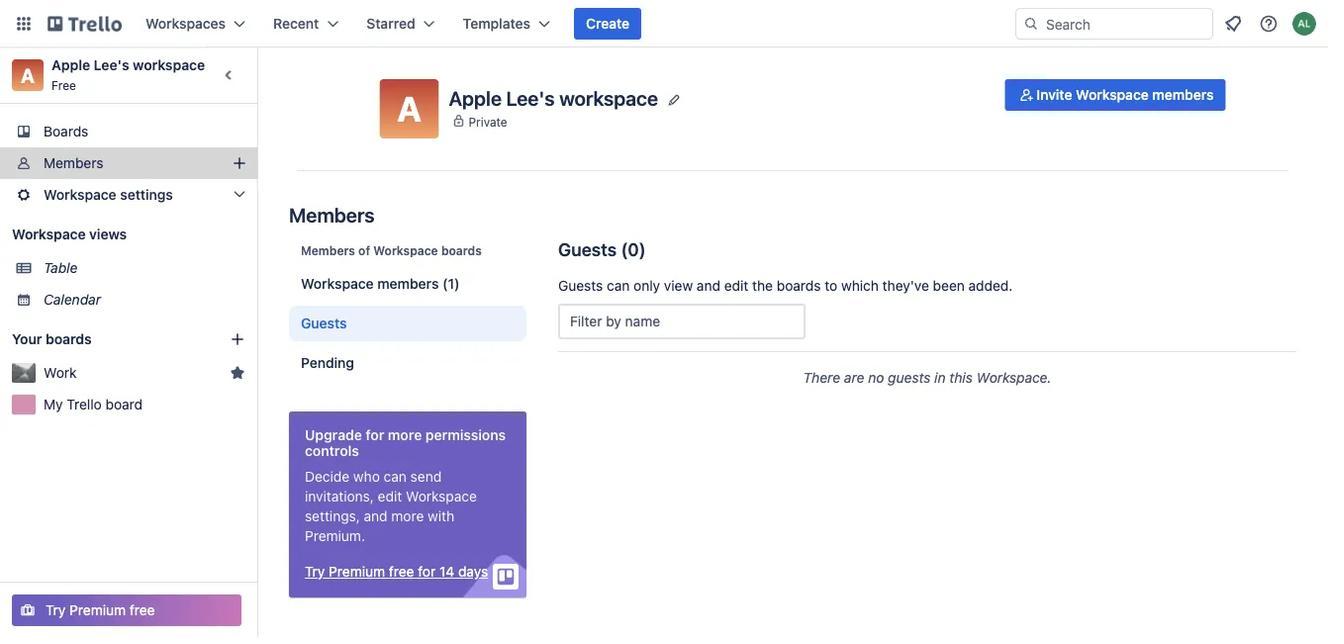 Task type: locate. For each thing, give the bounding box(es) containing it.
try premium free for 14 days
[[305, 564, 488, 580]]

lee's up private
[[506, 86, 555, 110]]

workspace up table on the left top
[[12, 226, 86, 242]]

workspace settings button
[[0, 179, 257, 211]]

apple lee (applelee29) image
[[1293, 12, 1316, 36]]

1 horizontal spatial and
[[697, 278, 721, 294]]

a button
[[380, 79, 439, 139]]

apple inside apple lee's workspace free
[[51, 57, 90, 73]]

try premium free
[[46, 602, 155, 619]]

1 horizontal spatial workspace
[[559, 86, 658, 110]]

2 vertical spatial guests
[[301, 315, 347, 332]]

workspace inside apple lee's workspace free
[[133, 57, 205, 73]]

1 vertical spatial edit
[[378, 488, 402, 505]]

and
[[697, 278, 721, 294], [364, 508, 388, 525]]

(
[[621, 239, 628, 260]]

1 vertical spatial boards
[[777, 278, 821, 294]]

apple for apple lee's workspace
[[449, 86, 502, 110]]

0 vertical spatial premium
[[329, 564, 385, 580]]

starred
[[366, 15, 415, 32]]

more left with
[[391, 508, 424, 525]]

boards up (1)
[[441, 243, 482, 257]]

1 horizontal spatial lee's
[[506, 86, 555, 110]]

0 vertical spatial members
[[1152, 87, 1214, 103]]

and inside upgrade for more permissions controls decide who can send invitations, edit workspace settings, and more with premium.
[[364, 508, 388, 525]]

2 vertical spatial members
[[301, 243, 355, 257]]

workspace inside button
[[1076, 87, 1149, 103]]

workspace right invite
[[1076, 87, 1149, 103]]

recent button
[[261, 8, 351, 40]]

members down members of workspace boards
[[377, 276, 439, 292]]

more up send
[[388, 427, 422, 443]]

lee's inside apple lee's workspace free
[[94, 57, 129, 73]]

are
[[844, 370, 864, 386]]

0 horizontal spatial apple
[[51, 57, 90, 73]]

0 vertical spatial and
[[697, 278, 721, 294]]

2 horizontal spatial boards
[[777, 278, 821, 294]]

0 vertical spatial free
[[389, 564, 414, 580]]

members
[[44, 155, 103, 171], [289, 203, 375, 226], [301, 243, 355, 257]]

boards left to
[[777, 278, 821, 294]]

1 horizontal spatial can
[[607, 278, 630, 294]]

1 horizontal spatial apple
[[449, 86, 502, 110]]

try for try premium free for 14 days
[[305, 564, 325, 580]]

0 vertical spatial apple
[[51, 57, 90, 73]]

2 vertical spatial boards
[[46, 331, 92, 347]]

0 vertical spatial lee's
[[94, 57, 129, 73]]

for
[[366, 427, 384, 443], [418, 564, 436, 580]]

1 vertical spatial members
[[377, 276, 439, 292]]

guests for guests link
[[301, 315, 347, 332]]

1 vertical spatial guests
[[558, 278, 603, 294]]

0 horizontal spatial for
[[366, 427, 384, 443]]

members
[[1152, 87, 1214, 103], [377, 276, 439, 292]]

a left free
[[21, 63, 35, 87]]

and right view on the top of the page
[[697, 278, 721, 294]]

guests inside guests link
[[301, 315, 347, 332]]

0 vertical spatial members
[[44, 155, 103, 171]]

1 vertical spatial for
[[418, 564, 436, 580]]

workspace
[[133, 57, 205, 73], [559, 86, 658, 110]]

workspace down workspaces
[[133, 57, 205, 73]]

controls
[[305, 443, 359, 459]]

1 horizontal spatial for
[[418, 564, 436, 580]]

can right who
[[384, 469, 407, 485]]

edit
[[724, 278, 749, 294], [378, 488, 402, 505]]

0 horizontal spatial can
[[384, 469, 407, 485]]

0 horizontal spatial try
[[46, 602, 66, 619]]

can left only
[[607, 278, 630, 294]]

sm image
[[1017, 85, 1037, 105]]

can
[[607, 278, 630, 294], [384, 469, 407, 485]]

apple up free
[[51, 57, 90, 73]]

a inside 'link'
[[21, 63, 35, 87]]

pending link
[[289, 345, 527, 381]]

invitations,
[[305, 488, 374, 505]]

been
[[933, 278, 965, 294]]

0 horizontal spatial and
[[364, 508, 388, 525]]

views
[[89, 226, 127, 242]]

added.
[[969, 278, 1013, 294]]

table link
[[44, 258, 245, 278]]

members down search field
[[1152, 87, 1214, 103]]

0 vertical spatial workspace
[[133, 57, 205, 73]]

add board image
[[230, 332, 245, 347]]

edit inside upgrade for more permissions controls decide who can send invitations, edit workspace settings, and more with premium.
[[378, 488, 402, 505]]

for left 14
[[418, 564, 436, 580]]

free
[[389, 564, 414, 580], [130, 602, 155, 619]]

0 vertical spatial for
[[366, 427, 384, 443]]

1 vertical spatial members
[[289, 203, 375, 226]]

with
[[428, 508, 454, 525]]

0 vertical spatial boards
[[441, 243, 482, 257]]

1 vertical spatial a
[[397, 88, 421, 129]]

try
[[305, 564, 325, 580], [46, 602, 66, 619]]

1 vertical spatial premium
[[69, 602, 126, 619]]

guests for guests can only view and edit the boards to which they've been added.
[[558, 278, 603, 294]]

apple lee's workspace free
[[51, 57, 205, 92]]

days
[[458, 564, 488, 580]]

workspace down create button
[[559, 86, 658, 110]]

my trello board
[[44, 396, 143, 413]]

members down 'boards'
[[44, 155, 103, 171]]

try premium free button
[[12, 595, 241, 626]]

a inside "button"
[[397, 88, 421, 129]]

1 vertical spatial workspace
[[559, 86, 658, 110]]

0 horizontal spatial members
[[377, 276, 439, 292]]

0 horizontal spatial edit
[[378, 488, 402, 505]]

0 horizontal spatial lee's
[[94, 57, 129, 73]]

guests
[[558, 239, 617, 260], [558, 278, 603, 294], [301, 315, 347, 332]]

my
[[44, 396, 63, 413]]

guests left only
[[558, 278, 603, 294]]

guests can only view and edit the boards to which they've been added.
[[558, 278, 1013, 294]]

invite workspace members button
[[1005, 79, 1226, 111]]

calendar link
[[44, 290, 245, 310]]

1 horizontal spatial free
[[389, 564, 414, 580]]

edit down who
[[378, 488, 402, 505]]

settings,
[[305, 508, 360, 525]]

members up of
[[289, 203, 375, 226]]

boards up work on the bottom left
[[46, 331, 92, 347]]

there
[[803, 370, 840, 386]]

lee's
[[94, 57, 129, 73], [506, 86, 555, 110]]

guests up pending
[[301, 315, 347, 332]]

workspace navigation collapse icon image
[[216, 61, 243, 89]]

0 horizontal spatial a
[[21, 63, 35, 87]]

1 vertical spatial apple
[[449, 86, 502, 110]]

0 horizontal spatial premium
[[69, 602, 126, 619]]

0 horizontal spatial workspace
[[133, 57, 205, 73]]

0 vertical spatial a
[[21, 63, 35, 87]]

a for a "button"
[[397, 88, 421, 129]]

1 vertical spatial and
[[364, 508, 388, 525]]

your
[[12, 331, 42, 347]]

free for try premium free for 14 days
[[389, 564, 414, 580]]

0 vertical spatial edit
[[724, 278, 749, 294]]

members link
[[0, 147, 257, 179]]

1 horizontal spatial try
[[305, 564, 325, 580]]

more
[[388, 427, 422, 443], [391, 508, 424, 525]]

guests left "("
[[558, 239, 617, 260]]

1 horizontal spatial members
[[1152, 87, 1214, 103]]

calendar
[[44, 291, 101, 308]]

1 vertical spatial free
[[130, 602, 155, 619]]

settings
[[120, 187, 173, 203]]

invite workspace members
[[1037, 87, 1214, 103]]

1 horizontal spatial boards
[[441, 243, 482, 257]]

apple up private
[[449, 86, 502, 110]]

table
[[44, 260, 78, 276]]

0 vertical spatial try
[[305, 564, 325, 580]]

apple
[[51, 57, 90, 73], [449, 86, 502, 110]]

edit left the
[[724, 278, 749, 294]]

premium
[[329, 564, 385, 580], [69, 602, 126, 619]]

workspace right of
[[373, 243, 438, 257]]

1 vertical spatial can
[[384, 469, 407, 485]]

the
[[752, 278, 773, 294]]

Filter by name text field
[[558, 304, 806, 339]]

(1)
[[442, 276, 460, 292]]

guests
[[888, 370, 931, 386]]

workspace
[[1076, 87, 1149, 103], [44, 187, 116, 203], [12, 226, 86, 242], [373, 243, 438, 257], [301, 276, 374, 292], [406, 488, 477, 505]]

workspace up with
[[406, 488, 477, 505]]

1 horizontal spatial premium
[[329, 564, 385, 580]]

private
[[469, 115, 507, 128]]

members left of
[[301, 243, 355, 257]]

workspace for apple lee's workspace free
[[133, 57, 205, 73]]

1 horizontal spatial edit
[[724, 278, 749, 294]]

workspace for apple lee's workspace
[[559, 86, 658, 110]]

for right the upgrade
[[366, 427, 384, 443]]

boards
[[441, 243, 482, 257], [777, 278, 821, 294], [46, 331, 92, 347]]

my trello board link
[[44, 395, 245, 415]]

a left private
[[397, 88, 421, 129]]

there are no guests in this workspace.
[[803, 370, 1052, 386]]

your boards
[[12, 331, 92, 347]]

and down who
[[364, 508, 388, 525]]

workspace settings
[[44, 187, 173, 203]]

( 0 )
[[621, 239, 646, 260]]

workspace up workspace views
[[44, 187, 116, 203]]

1 horizontal spatial a
[[397, 88, 421, 129]]

create button
[[574, 8, 642, 40]]

lee's down "back to home" image
[[94, 57, 129, 73]]

1 vertical spatial try
[[46, 602, 66, 619]]

1 vertical spatial lee's
[[506, 86, 555, 110]]

0 horizontal spatial free
[[130, 602, 155, 619]]

a
[[21, 63, 35, 87], [397, 88, 421, 129]]



Task type: describe. For each thing, give the bounding box(es) containing it.
premium.
[[305, 528, 365, 544]]

apple lee's workspace
[[449, 86, 658, 110]]

invite
[[1037, 87, 1072, 103]]

a for a 'link'
[[21, 63, 35, 87]]

recent
[[273, 15, 319, 32]]

workspace inside dropdown button
[[44, 187, 116, 203]]

work
[[44, 365, 77, 381]]

permissions
[[425, 427, 506, 443]]

workspace views
[[12, 226, 127, 242]]

lee's for apple lee's workspace
[[506, 86, 555, 110]]

in
[[934, 370, 946, 386]]

Search field
[[1039, 9, 1212, 39]]

try for try premium free
[[46, 602, 66, 619]]

of
[[358, 243, 370, 257]]

0 vertical spatial guests
[[558, 239, 617, 260]]

templates button
[[451, 8, 562, 40]]

0 notifications image
[[1221, 12, 1245, 36]]

to
[[825, 278, 838, 294]]

trello
[[67, 396, 102, 413]]

primary element
[[0, 0, 1328, 48]]

pending
[[301, 355, 354, 371]]

workspace down of
[[301, 276, 374, 292]]

apple lee's workspace link
[[51, 57, 205, 73]]

workspaces button
[[134, 8, 257, 40]]

lee's for apple lee's workspace free
[[94, 57, 129, 73]]

only
[[634, 278, 660, 294]]

your boards with 2 items element
[[12, 328, 200, 351]]

premium for try premium free for 14 days
[[329, 564, 385, 580]]

work link
[[44, 363, 222, 383]]

create
[[586, 15, 630, 32]]

upgrade for more permissions controls decide who can send invitations, edit workspace settings, and more with premium.
[[305, 427, 506, 544]]

members of workspace boards
[[301, 243, 482, 257]]

for inside upgrade for more permissions controls decide who can send invitations, edit workspace settings, and more with premium.
[[366, 427, 384, 443]]

for inside button
[[418, 564, 436, 580]]

apple for apple lee's workspace free
[[51, 57, 90, 73]]

0 horizontal spatial boards
[[46, 331, 92, 347]]

open information menu image
[[1259, 14, 1279, 34]]

try premium free for 14 days button
[[305, 562, 488, 582]]

free for try premium free
[[130, 602, 155, 619]]

1 vertical spatial more
[[391, 508, 424, 525]]

)
[[639, 239, 646, 260]]

workspace.
[[976, 370, 1052, 386]]

workspace inside upgrade for more permissions controls decide who can send invitations, edit workspace settings, and more with premium.
[[406, 488, 477, 505]]

workspace members
[[301, 276, 439, 292]]

starred icon image
[[230, 365, 245, 381]]

view
[[664, 278, 693, 294]]

boards link
[[0, 116, 257, 147]]

0 vertical spatial more
[[388, 427, 422, 443]]

who
[[353, 469, 380, 485]]

decide
[[305, 469, 350, 485]]

which
[[841, 278, 879, 294]]

0 vertical spatial can
[[607, 278, 630, 294]]

starred button
[[355, 8, 447, 40]]

back to home image
[[48, 8, 122, 40]]

they've
[[883, 278, 929, 294]]

no
[[868, 370, 884, 386]]

free
[[51, 78, 76, 92]]

members inside button
[[1152, 87, 1214, 103]]

upgrade
[[305, 427, 362, 443]]

workspaces
[[145, 15, 226, 32]]

a link
[[12, 59, 44, 91]]

templates
[[463, 15, 531, 32]]

send
[[410, 469, 442, 485]]

14
[[439, 564, 454, 580]]

search image
[[1023, 16, 1039, 32]]

0
[[628, 239, 639, 260]]

this
[[949, 370, 973, 386]]

premium for try premium free
[[69, 602, 126, 619]]

boards
[[44, 123, 88, 140]]

can inside upgrade for more permissions controls decide who can send invitations, edit workspace settings, and more with premium.
[[384, 469, 407, 485]]

guests link
[[289, 306, 527, 341]]

board
[[105, 396, 143, 413]]



Task type: vqa. For each thing, say whether or not it's contained in the screenshot.
bottom the Apple
yes



